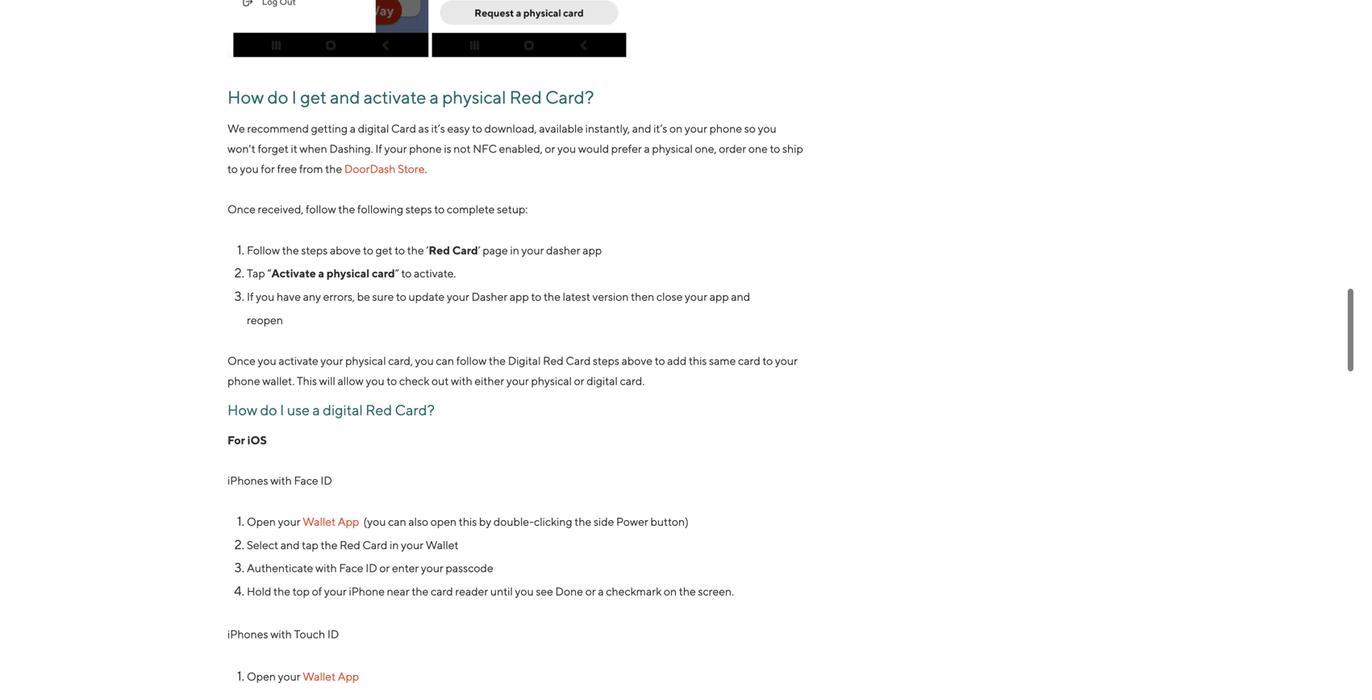 Task type: vqa. For each thing, say whether or not it's contained in the screenshot.
the middle phone
yes



Task type: locate. For each thing, give the bounding box(es) containing it.
card?
[[546, 87, 594, 108], [395, 402, 435, 419]]

id for authenticate with face id or enter your passcode
[[366, 562, 377, 575]]

or
[[545, 142, 555, 155], [574, 374, 585, 388], [380, 562, 390, 575], [586, 585, 596, 598]]

dashing.
[[329, 142, 373, 155]]

0 vertical spatial can
[[436, 354, 454, 368]]

1 vertical spatial follow
[[456, 354, 487, 368]]

0 vertical spatial if
[[376, 142, 382, 155]]

app
[[583, 244, 602, 257], [510, 290, 529, 303], [710, 290, 729, 303]]

do
[[267, 87, 288, 108], [260, 402, 277, 419]]

as
[[418, 122, 429, 135]]

and up getting
[[330, 87, 360, 108]]

same
[[709, 354, 736, 368]]

0 vertical spatial id
[[321, 474, 332, 487]]

1 horizontal spatial face
[[339, 562, 364, 575]]

follow
[[247, 244, 280, 257]]

1 vertical spatial once
[[228, 354, 256, 368]]

power
[[616, 515, 649, 529]]

and up the same
[[731, 290, 750, 303]]

1 horizontal spatial follow
[[456, 354, 487, 368]]

above up tap " activate a physical card " to activate.
[[330, 244, 361, 257]]

also
[[409, 515, 429, 529]]

setup:
[[497, 202, 528, 216]]

on right checkmark
[[664, 585, 677, 598]]

1 vertical spatial id
[[366, 562, 377, 575]]

0 horizontal spatial above
[[330, 244, 361, 257]]

1 horizontal spatial phone
[[409, 142, 442, 155]]

2 how from the top
[[228, 402, 257, 419]]

0 horizontal spatial phone
[[228, 374, 260, 388]]

1 vertical spatial activate
[[279, 354, 319, 368]]

this
[[689, 354, 707, 368], [459, 515, 477, 529]]

1 horizontal spatial can
[[436, 354, 454, 368]]

2 vertical spatial steps
[[593, 354, 620, 368]]

the inside once you activate your physical card, you can follow the digital red card steps above to add this same card to your phone wallet. this will allow you to check out with either your physical or digital card.
[[489, 354, 506, 368]]

to left latest in the left top of the page
[[531, 290, 542, 303]]

1 horizontal spatial it's
[[654, 122, 668, 135]]

on right instantly,
[[670, 122, 683, 135]]

the right the from
[[325, 162, 342, 175]]

card.
[[620, 374, 645, 388]]

1 vertical spatial face
[[339, 562, 364, 575]]

1 vertical spatial wallet
[[426, 539, 459, 552]]

activate.
[[414, 267, 456, 280]]

1 horizontal spatial wallet
[[426, 539, 459, 552]]

1 horizontal spatial card?
[[546, 87, 594, 108]]

0 vertical spatial digital
[[358, 122, 389, 135]]

can up "out" on the bottom left
[[436, 354, 454, 368]]

you inside if you have any errors, be sure to update your dasher app to the latest version then close your app and reopen
[[256, 290, 275, 303]]

phone
[[710, 122, 742, 135], [409, 142, 442, 155], [228, 374, 260, 388]]

it's right instantly,
[[654, 122, 668, 135]]

2 iphones from the top
[[228, 628, 268, 641]]

1 horizontal spatial in
[[510, 244, 519, 257]]

card? up available
[[546, 87, 594, 108]]

1 horizontal spatial above
[[622, 354, 653, 368]]

to right sure
[[396, 290, 407, 303]]

how up for ios
[[228, 402, 257, 419]]

1 once from the top
[[228, 202, 256, 216]]

sure
[[372, 290, 394, 303]]

0 vertical spatial once
[[228, 202, 256, 216]]

i for get
[[292, 87, 297, 108]]

digital up dashing. at top
[[358, 122, 389, 135]]

doordash
[[344, 162, 396, 175]]

how do i use a digital red card?
[[228, 402, 435, 419]]

this inside once you activate your physical card, you can follow the digital red card steps above to add this same card to your phone wallet. this will allow you to check out with either your physical or digital card.
[[689, 354, 707, 368]]

above inside once you activate your physical card, you can follow the digital red card steps above to add this same card to your phone wallet. this will allow you to check out with either your physical or digital card.
[[622, 354, 653, 368]]

reader
[[455, 585, 488, 598]]

1 vertical spatial iphones
[[228, 628, 268, 641]]

id for iphones with touch id
[[327, 628, 339, 641]]

one,
[[695, 142, 717, 155]]

red inside once you activate your physical card, you can follow the digital red card steps above to add this same card to your phone wallet. this will allow you to check out with either your physical or digital card.
[[543, 354, 564, 368]]

id up wallet app "link"
[[321, 474, 332, 487]]

physical up errors,
[[327, 267, 370, 280]]

steps right following
[[406, 202, 432, 216]]

if up doordash store link on the top left
[[376, 142, 382, 155]]

card
[[372, 267, 395, 280], [738, 354, 761, 368], [431, 585, 453, 598]]

do up recommend
[[267, 87, 288, 108]]

select
[[247, 539, 278, 552]]

1 vertical spatial above
[[622, 354, 653, 368]]

activate up as
[[364, 87, 426, 108]]

app right the close at the top of the page
[[710, 290, 729, 303]]

2 vertical spatial phone
[[228, 374, 260, 388]]

see
[[536, 585, 553, 598]]

if down tap
[[247, 290, 254, 303]]

2 horizontal spatial steps
[[593, 354, 620, 368]]

id up iphone in the bottom of the page
[[366, 562, 377, 575]]

1 horizontal spatial this
[[689, 354, 707, 368]]

0 vertical spatial do
[[267, 87, 288, 108]]

you left for
[[240, 162, 259, 175]]

0 vertical spatial face
[[294, 474, 318, 487]]

'
[[426, 244, 429, 257]]

your right the close at the top of the page
[[685, 290, 708, 303]]

i left use
[[280, 402, 284, 419]]

the left 'side'
[[575, 515, 592, 529]]

you right so
[[758, 122, 777, 135]]

a
[[430, 87, 439, 108], [350, 122, 356, 135], [644, 142, 650, 155], [318, 267, 324, 280], [313, 402, 320, 419], [598, 585, 604, 598]]

the left latest in the left top of the page
[[544, 290, 561, 303]]

1 it's from the left
[[431, 122, 445, 135]]

recommend
[[247, 122, 309, 135]]

do for get
[[267, 87, 288, 108]]

1 how from the top
[[228, 87, 264, 108]]

once inside once you activate your physical card, you can follow the digital red card steps above to add this same card to your phone wallet. this will allow you to check out with either your physical or digital card.
[[228, 354, 256, 368]]

2 horizontal spatial card
[[738, 354, 761, 368]]

physical up easy
[[442, 87, 506, 108]]

card
[[391, 122, 416, 135], [452, 244, 478, 257], [566, 354, 591, 368], [363, 539, 388, 552]]

1 horizontal spatial activate
[[364, 87, 426, 108]]

select and tap the red card in your wallet
[[247, 539, 459, 552]]

do for use
[[260, 402, 277, 419]]

steps up the activate
[[301, 244, 328, 257]]

red right digital
[[543, 354, 564, 368]]

the up either
[[489, 354, 506, 368]]

side
[[594, 515, 614, 529]]

red up download,
[[510, 87, 542, 108]]

iphones down hold
[[228, 628, 268, 641]]

0 horizontal spatial card?
[[395, 402, 435, 419]]

how up we at the left top of the page
[[228, 87, 264, 108]]

hold the top of your iphone near the card reader until you see done or a checkmark on the screen.
[[247, 585, 734, 598]]

this left by
[[459, 515, 477, 529]]

in right the page
[[510, 244, 519, 257]]

1 vertical spatial get
[[376, 244, 393, 257]]

follow up either
[[456, 354, 487, 368]]

with for iphones with touch id
[[270, 628, 292, 641]]

or right the done
[[586, 585, 596, 598]]

one
[[749, 142, 768, 155]]

getting
[[311, 122, 348, 135]]

activate
[[271, 267, 316, 280]]

with left touch
[[270, 628, 292, 641]]

1 vertical spatial i
[[280, 402, 284, 419]]

app right dasher
[[583, 244, 602, 257]]

0 vertical spatial iphones
[[228, 474, 268, 487]]

1 vertical spatial in
[[390, 539, 399, 552]]

to right "one"
[[770, 142, 781, 155]]

card left as
[[391, 122, 416, 135]]

get up tap " activate a physical card " to activate.
[[376, 244, 393, 257]]

digital inside once you activate your physical card, you can follow the digital red card steps above to add this same card to your phone wallet. this will allow you to check out with either your physical or digital card.
[[587, 374, 618, 388]]

or left card.
[[574, 374, 585, 388]]

0 vertical spatial wallet
[[303, 515, 336, 529]]

digital
[[358, 122, 389, 135], [587, 374, 618, 388], [323, 402, 363, 419]]

0 horizontal spatial this
[[459, 515, 477, 529]]

0 vertical spatial activate
[[364, 87, 426, 108]]

above
[[330, 244, 361, 257], [622, 354, 653, 368]]

have
[[277, 290, 301, 303]]

0 horizontal spatial follow
[[306, 202, 336, 216]]

id for iphones with face id
[[321, 474, 332, 487]]

0 vertical spatial card?
[[546, 87, 594, 108]]

with up open
[[270, 474, 292, 487]]

get up getting
[[300, 87, 327, 108]]

errors,
[[323, 290, 355, 303]]

physical inside the we recommend getting a digital card as it's easy to download, available instantly, and it's on your phone so you won't forget it when dashing. if your phone is not nfc enabled, or you would prefer a physical one, order one to ship to you for free from the
[[652, 142, 693, 155]]

can left also
[[388, 515, 406, 529]]

iphones down for ios
[[228, 474, 268, 487]]

1 horizontal spatial get
[[376, 244, 393, 257]]

on
[[670, 122, 683, 135], [664, 585, 677, 598]]

do left use
[[260, 402, 277, 419]]

0 horizontal spatial i
[[280, 402, 284, 419]]

card,
[[388, 354, 413, 368]]

for ios
[[228, 434, 267, 447]]

0 vertical spatial in
[[510, 244, 519, 257]]

1 iphones from the top
[[228, 474, 268, 487]]

0 vertical spatial how
[[228, 87, 264, 108]]

use
[[287, 402, 310, 419]]

wallet down open
[[426, 539, 459, 552]]

with up of at the bottom left
[[316, 562, 337, 575]]

wallet
[[303, 515, 336, 529], [426, 539, 459, 552]]

your right of at the bottom left
[[324, 585, 347, 598]]

card left reader
[[431, 585, 453, 598]]

2 vertical spatial card
[[431, 585, 453, 598]]

of
[[312, 585, 322, 598]]

1 horizontal spatial steps
[[406, 202, 432, 216]]

your down also
[[401, 539, 424, 552]]

1 vertical spatial do
[[260, 402, 277, 419]]

you up reopen
[[256, 290, 275, 303]]

how for how do i use a digital red card?
[[228, 402, 257, 419]]

activate
[[364, 87, 426, 108], [279, 354, 319, 368]]

1 horizontal spatial app
[[583, 244, 602, 257]]

0 horizontal spatial card
[[372, 267, 395, 280]]

with inside once you activate your physical card, you can follow the digital red card steps above to add this same card to your phone wallet. this will allow you to check out with either your physical or digital card.
[[451, 374, 473, 388]]

i for use
[[280, 402, 284, 419]]

0 vertical spatial follow
[[306, 202, 336, 216]]

once left received,
[[228, 202, 256, 216]]

physical down digital
[[531, 374, 572, 388]]

0 vertical spatial this
[[689, 354, 707, 368]]

0 horizontal spatial activate
[[279, 354, 319, 368]]

0 horizontal spatial steps
[[301, 244, 328, 257]]

0 horizontal spatial face
[[294, 474, 318, 487]]

face up wallet app "link"
[[294, 474, 318, 487]]

how for how do i get and activate a physical red card?
[[228, 87, 264, 108]]

activate inside once you activate your physical card, you can follow the digital red card steps above to add this same card to your phone wallet. this will allow you to check out with either your physical or digital card.
[[279, 354, 319, 368]]

physical left one,
[[652, 142, 693, 155]]

phone up .
[[409, 142, 442, 155]]

or down available
[[545, 142, 555, 155]]

0 vertical spatial get
[[300, 87, 327, 108]]

to
[[472, 122, 482, 135], [770, 142, 781, 155], [228, 162, 238, 175], [434, 202, 445, 216], [363, 244, 374, 257], [395, 244, 405, 257], [401, 267, 412, 280], [396, 290, 407, 303], [531, 290, 542, 303], [655, 354, 665, 368], [763, 354, 773, 368], [387, 374, 397, 388]]

to down won't
[[228, 162, 238, 175]]

it's right as
[[431, 122, 445, 135]]

phone inside once you activate your physical card, you can follow the digital red card steps above to add this same card to your phone wallet. this will allow you to check out with either your physical or digital card.
[[228, 374, 260, 388]]

0 horizontal spatial if
[[247, 290, 254, 303]]

and
[[330, 87, 360, 108], [632, 122, 652, 135], [731, 290, 750, 303], [281, 539, 300, 552]]

steps down the version
[[593, 354, 620, 368]]

2 vertical spatial digital
[[323, 402, 363, 419]]

0 vertical spatial i
[[292, 87, 297, 108]]

doordash store .
[[344, 162, 427, 175]]

red
[[510, 87, 542, 108], [429, 244, 450, 257], [543, 354, 564, 368], [366, 402, 392, 419], [340, 539, 360, 552]]

in
[[510, 244, 519, 257], [390, 539, 399, 552]]

with right "out" on the bottom left
[[451, 374, 473, 388]]

not
[[454, 142, 471, 155]]

card right the same
[[738, 354, 761, 368]]

2 vertical spatial id
[[327, 628, 339, 641]]

1 vertical spatial digital
[[587, 374, 618, 388]]

this right add
[[689, 354, 707, 368]]

your up one,
[[685, 122, 708, 135]]

free
[[277, 162, 297, 175]]

once you activate your physical card, you can follow the digital red card steps above to add this same card to your phone wallet. this will allow you to check out with either your physical or digital card.
[[228, 354, 798, 388]]

you
[[758, 122, 777, 135], [558, 142, 576, 155], [240, 162, 259, 175], [256, 290, 275, 303], [258, 354, 277, 368], [415, 354, 434, 368], [366, 374, 385, 388], [515, 585, 534, 598]]

1 horizontal spatial if
[[376, 142, 382, 155]]

with
[[451, 374, 473, 388], [270, 474, 292, 487], [316, 562, 337, 575], [270, 628, 292, 641]]

you up check
[[415, 354, 434, 368]]

1 horizontal spatial i
[[292, 87, 297, 108]]

0 horizontal spatial wallet
[[303, 515, 336, 529]]

and up prefer
[[632, 122, 652, 135]]

0 vertical spatial on
[[670, 122, 683, 135]]

nfc
[[473, 142, 497, 155]]

0 horizontal spatial can
[[388, 515, 406, 529]]

i
[[292, 87, 297, 108], [280, 402, 284, 419]]

1 vertical spatial how
[[228, 402, 257, 419]]

i up recommend
[[292, 87, 297, 108]]

0 vertical spatial phone
[[710, 122, 742, 135]]

iphone
[[349, 585, 385, 598]]

open
[[431, 515, 457, 529]]

1 vertical spatial card
[[738, 354, 761, 368]]

once down reopen
[[228, 354, 256, 368]]

card? down check
[[395, 402, 435, 419]]

1 vertical spatial if
[[247, 290, 254, 303]]

id right touch
[[327, 628, 339, 641]]

get
[[300, 87, 327, 108], [376, 244, 393, 257]]

2 once from the top
[[228, 354, 256, 368]]

face
[[294, 474, 318, 487], [339, 562, 364, 575]]

you left see
[[515, 585, 534, 598]]

0 horizontal spatial it's
[[431, 122, 445, 135]]

in up the 'enter'
[[390, 539, 399, 552]]

iphones
[[228, 474, 268, 487], [228, 628, 268, 641]]

card inside once you activate your physical card, you can follow the digital red card steps above to add this same card to your phone wallet. this will allow you to check out with either your physical or digital card.
[[738, 354, 761, 368]]

would
[[578, 142, 609, 155]]

dasher
[[546, 244, 581, 257]]

iphones with face id
[[228, 474, 332, 487]]

the left following
[[338, 202, 355, 216]]

'
[[478, 244, 481, 257]]



Task type: describe. For each thing, give the bounding box(es) containing it.
your right open
[[278, 515, 301, 529]]

to right easy
[[472, 122, 482, 135]]

to up "
[[395, 244, 405, 257]]

we recommend getting a digital card as it's easy to download, available instantly, and it's on your phone so you won't forget it when dashing. if your phone is not nfc enabled, or you would prefer a physical one, order one to ship to you for free from the
[[228, 122, 803, 175]]

1 vertical spatial phone
[[409, 142, 442, 155]]

or inside the we recommend getting a digital card as it's easy to download, available instantly, and it's on your phone so you won't forget it when dashing. if your phone is not nfc enabled, or you would prefer a physical one, order one to ship to you for free from the
[[545, 142, 555, 155]]

"
[[395, 267, 399, 280]]

checkmark
[[606, 585, 662, 598]]

physical up allow
[[345, 354, 386, 368]]

available
[[539, 122, 583, 135]]

your up 'doordash store .'
[[384, 142, 407, 155]]

the left top
[[274, 585, 291, 598]]

1 vertical spatial card?
[[395, 402, 435, 419]]

the right tap
[[321, 539, 338, 552]]

0 horizontal spatial app
[[510, 290, 529, 303]]

prefer
[[611, 142, 642, 155]]

follow inside once you activate your physical card, you can follow the digital red card steps above to add this same card to your phone wallet. this will allow you to check out with either your physical or digital card.
[[456, 354, 487, 368]]

the inside if you have any errors, be sure to update your dasher app to the latest version then close your app and reopen
[[544, 290, 561, 303]]

download,
[[485, 122, 537, 135]]

"
[[267, 267, 271, 280]]

to left add
[[655, 354, 665, 368]]

how do i get and activate a physical red card?
[[228, 87, 594, 108]]

tap " activate a physical card " to activate.
[[247, 267, 456, 280]]

your down digital
[[507, 374, 529, 388]]

your up will
[[321, 354, 343, 368]]

card down (you
[[363, 539, 388, 552]]

iphones with touch id
[[228, 628, 339, 641]]

authenticate with face id or enter your passcode
[[247, 562, 494, 575]]

if inside if you have any errors, be sure to update your dasher app to the latest version then close your app and reopen
[[247, 290, 254, 303]]

for
[[261, 162, 275, 175]]

0 horizontal spatial in
[[390, 539, 399, 552]]

then
[[631, 290, 655, 303]]

your right the same
[[775, 354, 798, 368]]

.
[[425, 162, 427, 175]]

instantly,
[[586, 122, 630, 135]]

1 vertical spatial on
[[664, 585, 677, 598]]

once for once received, follow the following steps to complete setup:
[[228, 202, 256, 216]]

the right near
[[412, 585, 429, 598]]

your left dasher
[[522, 244, 544, 257]]

it
[[291, 142, 298, 155]]

for
[[228, 434, 245, 447]]

reopen
[[247, 313, 283, 327]]

near
[[387, 585, 410, 598]]

you down available
[[558, 142, 576, 155]]

screen.
[[698, 585, 734, 598]]

or left the 'enter'
[[380, 562, 390, 575]]

to right the same
[[763, 354, 773, 368]]

with for iphones with face id
[[270, 474, 292, 487]]

iphones for iphones with face id
[[228, 474, 268, 487]]

to up tap " activate a physical card " to activate.
[[363, 244, 374, 257]]

any
[[303, 290, 321, 303]]

face for iphones
[[294, 474, 318, 487]]

steps inside once you activate your physical card, you can follow the digital red card steps above to add this same card to your phone wallet. this will allow you to check out with either your physical or digital card.
[[593, 354, 620, 368]]

card inside the we recommend getting a digital card as it's easy to download, available instantly, and it's on your phone so you won't forget it when dashing. if your phone is not nfc enabled, or you would prefer a physical one, order one to ship to you for free from the
[[391, 122, 416, 135]]

either
[[475, 374, 504, 388]]

touch
[[294, 628, 325, 641]]

card inside once you activate your physical card, you can follow the digital red card steps above to add this same card to your phone wallet. this will allow you to check out with either your physical or digital card.
[[566, 354, 591, 368]]

red down card,
[[366, 402, 392, 419]]

wallet app link
[[303, 515, 359, 529]]

clicking
[[534, 515, 573, 529]]

easy
[[447, 122, 470, 135]]

following
[[357, 202, 404, 216]]

app
[[338, 515, 359, 529]]

complete
[[447, 202, 495, 216]]

with for authenticate with face id or enter your passcode
[[316, 562, 337, 575]]

face for authenticate
[[339, 562, 364, 575]]

2 it's from the left
[[654, 122, 668, 135]]

you up wallet.
[[258, 354, 277, 368]]

close
[[657, 290, 683, 303]]

digital inside the we recommend getting a digital card as it's easy to download, available instantly, and it's on your phone so you won't forget it when dashing. if your phone is not nfc enabled, or you would prefer a physical one, order one to ship to you for free from the
[[358, 122, 389, 135]]

and inside the we recommend getting a digital card as it's easy to download, available instantly, and it's on your phone so you won't forget it when dashing. if your phone is not nfc enabled, or you would prefer a physical one, order one to ship to you for free from the
[[632, 122, 652, 135]]

your left dasher on the top of page
[[447, 290, 470, 303]]

follow the steps above to get to the ' red card ' page in your dasher app
[[247, 244, 602, 257]]

version
[[593, 290, 629, 303]]

0 vertical spatial above
[[330, 244, 361, 257]]

1 vertical spatial steps
[[301, 244, 328, 257]]

0 horizontal spatial get
[[300, 87, 327, 108]]

enabled,
[[499, 142, 543, 155]]

done
[[556, 585, 583, 598]]

1 horizontal spatial card
[[431, 585, 453, 598]]

wallet.
[[262, 374, 295, 388]]

check
[[399, 374, 430, 388]]

add
[[667, 354, 687, 368]]

top
[[293, 585, 310, 598]]

so
[[745, 122, 756, 135]]

or inside once you activate your physical card, you can follow the digital red card steps above to add this same card to your phone wallet. this will allow you to check out with either your physical or digital card.
[[574, 374, 585, 388]]

tap
[[302, 539, 319, 552]]

until
[[491, 585, 513, 598]]

1 vertical spatial this
[[459, 515, 477, 529]]

if inside the we recommend getting a digital card as it's easy to download, available instantly, and it's on your phone so you won't forget it when dashing. if your phone is not nfc enabled, or you would prefer a physical one, order one to ship to you for free from the
[[376, 142, 382, 155]]

hold
[[247, 585, 271, 598]]

2 horizontal spatial phone
[[710, 122, 742, 135]]

to left complete
[[434, 202, 445, 216]]

the left screen.
[[679, 585, 696, 598]]

ios
[[247, 434, 267, 447]]

to down card,
[[387, 374, 397, 388]]

once for once you activate your physical card, you can follow the digital red card steps above to add this same card to your phone wallet. this will allow you to check out with either your physical or digital card.
[[228, 354, 256, 368]]

once received, follow the following steps to complete setup:
[[228, 202, 528, 216]]

received,
[[258, 202, 304, 216]]

when
[[300, 142, 327, 155]]

and inside if you have any errors, be sure to update your dasher app to the latest version then close your app and reopen
[[731, 290, 750, 303]]

allow
[[338, 374, 364, 388]]

update
[[409, 290, 445, 303]]

we
[[228, 122, 245, 135]]

from
[[299, 162, 323, 175]]

is
[[444, 142, 452, 155]]

by
[[479, 515, 492, 529]]

store
[[398, 162, 425, 175]]

tap
[[247, 267, 265, 280]]

0 vertical spatial steps
[[406, 202, 432, 216]]

(you
[[364, 515, 386, 529]]

your right the 'enter'
[[421, 562, 444, 575]]

be
[[357, 290, 370, 303]]

0 vertical spatial card
[[372, 267, 395, 280]]

the left "'"
[[407, 244, 424, 257]]

dasher
[[472, 290, 508, 303]]

2 horizontal spatial app
[[710, 290, 729, 303]]

and left tap
[[281, 539, 300, 552]]

passcode
[[446, 562, 494, 575]]

will
[[319, 374, 336, 388]]

to right "
[[401, 267, 412, 280]]

the up the activate
[[282, 244, 299, 257]]

red down app
[[340, 539, 360, 552]]

page
[[483, 244, 508, 257]]

order
[[719, 142, 746, 155]]

this
[[297, 374, 317, 388]]

you right allow
[[366, 374, 385, 388]]

iphones for iphones with touch id
[[228, 628, 268, 641]]

on inside the we recommend getting a digital card as it's easy to download, available instantly, and it's on your phone so you won't forget it when dashing. if your phone is not nfc enabled, or you would prefer a physical one, order one to ship to you for free from the
[[670, 122, 683, 135]]

digital
[[508, 354, 541, 368]]

can inside once you activate your physical card, you can follow the digital red card steps above to add this same card to your phone wallet. this will allow you to check out with either your physical or digital card.
[[436, 354, 454, 368]]

open
[[247, 515, 276, 529]]

red up activate.
[[429, 244, 450, 257]]

double-
[[494, 515, 534, 529]]

1 vertical spatial can
[[388, 515, 406, 529]]

the inside the we recommend getting a digital card as it's easy to download, available instantly, and it's on your phone so you won't forget it when dashing. if your phone is not nfc enabled, or you would prefer a physical one, order one to ship to you for free from the
[[325, 162, 342, 175]]

card left the page
[[452, 244, 478, 257]]

if you have any errors, be sure to update your dasher app to the latest version then close your app and reopen
[[247, 290, 750, 327]]

open your wallet app (you can also open this by double-clicking the side power button)
[[247, 515, 689, 529]]

forget
[[258, 142, 289, 155]]

user-added image image
[[228, 0, 631, 58]]



